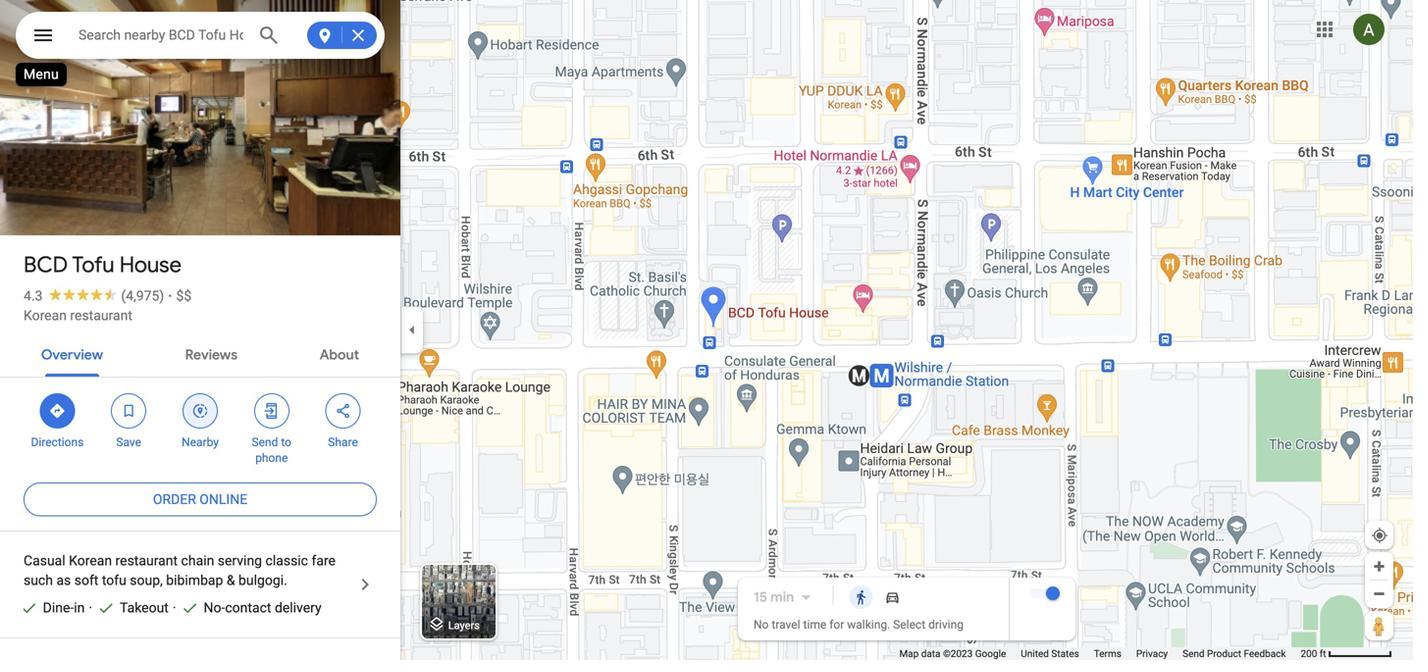Task type: vqa. For each thing, say whether or not it's contained in the screenshot.
"Search nearby BCD Tofu House" field inside search field
yes



Task type: describe. For each thing, give the bounding box(es) containing it.
bcd tofu house main content
[[0, 0, 401, 661]]

feedback
[[1244, 649, 1287, 660]]

turn off travel time tool image
[[1047, 587, 1060, 601]]

online
[[200, 492, 248, 508]]

reviews button
[[170, 330, 253, 377]]

none search field inside google maps element
[[16, 12, 385, 63]]

in
[[74, 600, 85, 617]]

collapse side panel image
[[402, 320, 423, 341]]

walking.
[[848, 619, 891, 632]]

bulgogi.
[[239, 573, 287, 589]]

serves dine-in group
[[12, 599, 85, 619]]

phone
[[255, 452, 288, 465]]

driving image
[[885, 590, 901, 606]]

4,744 photos button
[[15, 187, 149, 221]]

search
[[79, 27, 121, 43]]

ft
[[1320, 649, 1327, 660]]

search nearby bcd tofu house
[[79, 27, 269, 43]]

united states
[[1021, 649, 1080, 660]]

price: moderate element
[[176, 288, 192, 304]]

house inside main content
[[120, 251, 182, 279]]

order
[[153, 492, 196, 508]]

200
[[1301, 649, 1318, 660]]

zoom in image
[[1373, 560, 1387, 574]]

takeout
[[120, 600, 169, 617]]

overview button
[[25, 330, 119, 377]]

show street view coverage image
[[1366, 612, 1394, 641]]

casual
[[24, 553, 65, 569]]

chain
[[181, 553, 214, 569]]

&
[[227, 573, 235, 589]]

min
[[771, 589, 795, 607]]

15 min
[[754, 589, 795, 607]]

send for send to phone
[[252, 436, 278, 450]]

15 min button
[[754, 586, 818, 610]]

about button
[[304, 330, 375, 377]]

tofu inside field
[[198, 27, 226, 43]]

offers takeout group
[[89, 599, 169, 619]]

walking image
[[854, 590, 869, 606]]

200 ft
[[1301, 649, 1327, 660]]

united states button
[[1021, 648, 1080, 661]]

· for takeout
[[89, 600, 92, 617]]

google maps element
[[0, 0, 1414, 661]]

layers
[[448, 620, 480, 632]]

 button
[[16, 12, 71, 63]]

united
[[1021, 649, 1050, 660]]

product
[[1208, 649, 1242, 660]]

$$
[[176, 288, 192, 304]]

send product feedback
[[1183, 649, 1287, 660]]

Turn off travel time tool checkbox
[[1031, 587, 1060, 601]]

show your location image
[[1372, 527, 1389, 545]]

nearby
[[182, 436, 219, 450]]

· left $$
[[168, 288, 172, 304]]

directions
[[31, 436, 84, 450]]

nearby
[[124, 27, 165, 43]]

no-contact delivery
[[204, 600, 322, 617]]

footer inside google maps element
[[900, 648, 1301, 661]]

house inside search box
[[229, 27, 269, 43]]

bcd inside bcd tofu house main content
[[24, 251, 68, 279]]

to
[[281, 436, 292, 450]]

as
[[56, 573, 71, 589]]



Task type: locate. For each thing, give the bounding box(es) containing it.
driving
[[929, 619, 964, 632]]

google
[[976, 649, 1007, 660]]

bcd right nearby
[[169, 27, 195, 43]]

restaurant inside button
[[70, 308, 132, 324]]

tofu
[[102, 573, 127, 589]]

share
[[328, 436, 358, 450]]

soup,
[[130, 573, 163, 589]]

0 vertical spatial tofu
[[198, 27, 226, 43]]

None radio
[[877, 586, 908, 610]]


[[191, 401, 209, 422]]


[[31, 21, 55, 50]]

google account: angela cha  
(angela.cha@adept.ai) image
[[1354, 14, 1385, 45]]

send inside send to phone
[[252, 436, 278, 450]]

footer containing map data ©2023 google
[[900, 648, 1301, 661]]

soft
[[74, 573, 99, 589]]

korean down the 4.3
[[24, 308, 67, 324]]

actions for bcd tofu house region
[[0, 378, 401, 476]]

korean inside button
[[24, 308, 67, 324]]


[[334, 401, 352, 422]]

order online link
[[24, 476, 377, 523]]

tab list inside google maps element
[[0, 330, 401, 377]]

· inside has no-contact delivery group
[[173, 600, 176, 617]]

bcd tofu house
[[24, 251, 182, 279]]

send up phone
[[252, 436, 278, 450]]

travel
[[772, 619, 801, 632]]

· right in
[[89, 600, 92, 617]]

· right takeout
[[173, 600, 176, 617]]

about
[[320, 347, 360, 364]]

1 vertical spatial tofu
[[72, 251, 115, 279]]

dine-
[[43, 600, 74, 617]]

send for send product feedback
[[1183, 649, 1205, 660]]

·
[[168, 288, 172, 304], [89, 600, 92, 617], [173, 600, 176, 617]]

1 vertical spatial korean
[[69, 553, 112, 569]]

privacy
[[1137, 649, 1169, 660]]

zoom out image
[[1373, 587, 1387, 602]]

send
[[252, 436, 278, 450], [1183, 649, 1205, 660]]

0 vertical spatial send
[[252, 436, 278, 450]]

0 vertical spatial bcd
[[169, 27, 195, 43]]

· for no-contact delivery
[[173, 600, 176, 617]]

tofu
[[198, 27, 226, 43], [72, 251, 115, 279]]


[[49, 401, 66, 422]]

overview
[[41, 347, 103, 364]]


[[120, 401, 138, 422]]

tab list
[[0, 330, 401, 377]]

korean up soft on the bottom left of page
[[69, 553, 112, 569]]

tofu up the 4.3 stars image
[[72, 251, 115, 279]]

tab list containing overview
[[0, 330, 401, 377]]

bibimbap
[[166, 573, 223, 589]]

restaurant
[[70, 308, 132, 324], [115, 553, 178, 569]]

time
[[804, 619, 827, 632]]

15
[[754, 589, 768, 607]]

0 vertical spatial restaurant
[[70, 308, 132, 324]]

classic
[[266, 553, 308, 569]]

no-
[[204, 600, 225, 617]]

terms
[[1095, 649, 1122, 660]]

4,744 photos
[[50, 194, 141, 213]]

1 vertical spatial house
[[120, 251, 182, 279]]

0 horizontal spatial send
[[252, 436, 278, 450]]


[[263, 401, 281, 422]]

such
[[24, 573, 53, 589]]

states
[[1052, 649, 1080, 660]]

fare
[[312, 553, 336, 569]]

terms button
[[1095, 648, 1122, 661]]

for
[[830, 619, 845, 632]]

none radio inside google maps element
[[846, 586, 877, 610]]

4.3
[[24, 288, 43, 304]]

1 horizontal spatial house
[[229, 27, 269, 43]]

200 ft button
[[1301, 649, 1393, 660]]

1 horizontal spatial send
[[1183, 649, 1205, 660]]

order online
[[153, 492, 248, 508]]

1 horizontal spatial bcd
[[169, 27, 195, 43]]

korean restaurant
[[24, 308, 132, 324]]

korean restaurant button
[[24, 306, 132, 326]]

send product feedback button
[[1183, 648, 1287, 661]]

0 horizontal spatial tofu
[[72, 251, 115, 279]]

save
[[116, 436, 141, 450]]

korean
[[24, 308, 67, 324], [69, 553, 112, 569]]

restaurant down the 4.3 stars image
[[70, 308, 132, 324]]

1 horizontal spatial korean
[[69, 553, 112, 569]]

no travel time for walking. select driving
[[754, 619, 964, 632]]

house
[[229, 27, 269, 43], [120, 251, 182, 279]]

0 horizontal spatial bcd
[[24, 251, 68, 279]]

select
[[894, 619, 926, 632]]

0 vertical spatial house
[[229, 27, 269, 43]]

none search field containing 
[[16, 12, 385, 63]]

1 vertical spatial restaurant
[[115, 553, 178, 569]]

contact
[[225, 600, 271, 617]]

search nearby bcd tofu house field inside search box
[[79, 23, 244, 46]]

search nearby bcd tofu house field containing search nearby bcd tofu house
[[16, 12, 385, 59]]

Search nearby BCD Tofu House field
[[16, 12, 385, 59], [79, 23, 244, 46]]

photo of bcd tofu house image
[[0, 0, 401, 236]]

reviews
[[185, 347, 238, 364]]

no
[[754, 619, 769, 632]]

tofu right nearby
[[198, 27, 226, 43]]

send to phone
[[252, 436, 292, 465]]

1 vertical spatial send
[[1183, 649, 1205, 660]]

4,975 reviews element
[[121, 288, 164, 304]]

none radio inside google maps element
[[877, 586, 908, 610]]

bcd inside search nearby bcd tofu house field
[[169, 27, 195, 43]]

1 horizontal spatial tofu
[[198, 27, 226, 43]]

restaurant inside casual korean restaurant chain serving classic fare such as soft tofu soup, bibimbap & bulgogi.
[[115, 553, 178, 569]]

photos
[[92, 194, 141, 213]]

dine-in
[[43, 600, 85, 617]]

0 horizontal spatial house
[[120, 251, 182, 279]]

bcd up the 4.3
[[24, 251, 68, 279]]

delivery
[[275, 600, 322, 617]]

4.3 stars image
[[43, 288, 121, 301]]

None radio
[[846, 586, 877, 610]]

· $$
[[168, 288, 192, 304]]

korean inside casual korean restaurant chain serving classic fare such as soft tofu soup, bibimbap & bulgogi.
[[69, 553, 112, 569]]

send inside button
[[1183, 649, 1205, 660]]

footer
[[900, 648, 1301, 661]]

None search field
[[16, 12, 385, 63]]

0 vertical spatial korean
[[24, 308, 67, 324]]

bcd
[[169, 27, 195, 43], [24, 251, 68, 279]]

0 horizontal spatial korean
[[24, 308, 67, 324]]

1 vertical spatial bcd
[[24, 251, 68, 279]]

· inside offers takeout group
[[89, 600, 92, 617]]

privacy button
[[1137, 648, 1169, 661]]

©2023
[[944, 649, 973, 660]]

4,744
[[50, 194, 88, 213]]

tofu inside main content
[[72, 251, 115, 279]]

send left product
[[1183, 649, 1205, 660]]

map data ©2023 google
[[900, 649, 1007, 660]]

data
[[922, 649, 941, 660]]

(4,975)
[[121, 288, 164, 304]]

casual korean restaurant chain serving classic fare such as soft tofu soup, bibimbap & bulgogi.
[[24, 553, 336, 589]]

restaurant up soup, at the bottom of page
[[115, 553, 178, 569]]

serving
[[218, 553, 262, 569]]

has no-contact delivery group
[[173, 599, 322, 619]]

map
[[900, 649, 919, 660]]



